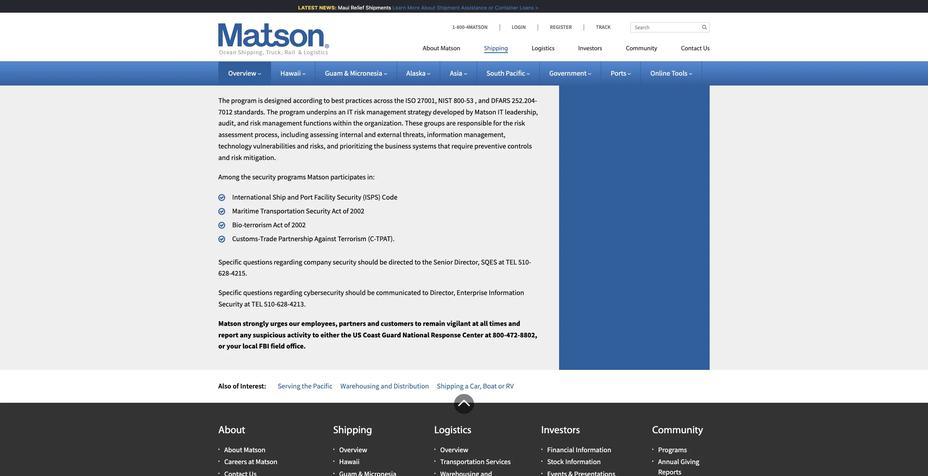 Task type: locate. For each thing, give the bounding box(es) containing it.
tel
[[506, 258, 517, 267], [252, 300, 263, 309]]

the right serving
[[302, 382, 312, 391]]

port
[[300, 193, 313, 202]]

matson inside matson strongly urges our employees, partners and customers to remain vigilant at all times and report any suspicious activity to either the us coast guard national response center at 800-472-8802, or your local fbi field office.
[[218, 319, 241, 328]]

of up partnership
[[284, 220, 290, 230]]

assessing
[[310, 130, 338, 139]]

1 vertical spatial shipping
[[437, 382, 464, 391]]

are inside the program is designed according to best practices across the iso 27001, nist 800-53 , and dfars 252.204- 7012 standards. the program underpins an it risk management strategy developed by matson it leadership, audit, and risk management functions within the organization. these groups are responsible for the risk assessment process, including assessing internal and external threats, information management, technology vulnerabilities and risks, and prioritizing the business systems that require preventive controls and risk mitigation.
[[447, 119, 456, 128]]

at right "careers"
[[248, 458, 254, 467]]

0 vertical spatial about matson link
[[423, 42, 473, 58]]

section
[[550, 0, 720, 370]]

0 horizontal spatial about matson link
[[224, 446, 266, 455]]

0 vertical spatial be
[[380, 258, 387, 267]]

2002 down maritime transportation security act of 2002
[[292, 220, 306, 230]]

information inside the program is designed according to best practices across the iso 27001, nist 800-53 , and dfars 252.204- 7012 standards. the program underpins an it risk management strategy developed by matson it leadership, audit, and risk management functions within the organization. these groups are responsible for the risk assessment process, including assessing internal and external threats, information management, technology vulnerabilities and risks, and prioritizing the business systems that require preventive controls and risk mitigation.
[[427, 130, 463, 139]]

and up 472-
[[509, 319, 521, 328]]

company
[[304, 258, 332, 267]]

0 vertical spatial are
[[418, 54, 427, 63]]

shipping up south
[[484, 46, 508, 52]]

and down including
[[297, 142, 309, 151]]

bio-terrorism act of 2002
[[232, 220, 306, 230]]

1 horizontal spatial management
[[367, 107, 406, 116]]

community up "online"
[[626, 46, 658, 52]]

about
[[417, 4, 432, 11], [423, 46, 440, 52], [218, 426, 245, 437], [224, 446, 242, 455]]

1-800-4matson link
[[453, 24, 500, 31]]

1 horizontal spatial transportation
[[441, 458, 485, 467]]

510- inside the specific questions regarding company security should be directed to the senior director, sqes at tel 510- 628-4215.
[[519, 258, 532, 267]]

to up prevent
[[429, 54, 435, 63]]

1 vertical spatial hawaii link
[[339, 458, 360, 467]]

a inside on the cyber front, matson's information security program is committed to sustaining a secure computing environment for the protection of company information. our goals are to maintain information confidentiality, integrity and availability; to ensure compliance; and to prevent disruptions that impact the operations of matson and its network.
[[473, 42, 477, 51]]

warehousing and distribution link
[[341, 382, 429, 391]]

0 horizontal spatial 2002
[[292, 220, 306, 230]]

about matson link up careers at matson link
[[224, 446, 266, 455]]

best
[[331, 96, 344, 105]]

or left rv
[[499, 382, 505, 391]]

community
[[626, 46, 658, 52], [653, 426, 704, 437]]

logistics
[[532, 46, 555, 52], [435, 426, 472, 437]]

specific
[[218, 258, 242, 267], [218, 288, 242, 297]]

1 horizontal spatial be
[[380, 258, 387, 267]]

1 vertical spatial questions
[[243, 288, 273, 297]]

logistics inside "link"
[[532, 46, 555, 52]]

questions up 4215.
[[243, 258, 273, 267]]

1 vertical spatial 800-
[[454, 96, 467, 105]]

overview inside overview transportation services
[[441, 446, 469, 455]]

0 vertical spatial the
[[218, 96, 230, 105]]

community inside footer
[[653, 426, 704, 437]]

or left container
[[485, 4, 490, 11]]

regarding for cybersecurity
[[274, 288, 303, 297]]

maritime transportation security act of 2002
[[232, 207, 365, 216]]

1 vertical spatial pacific
[[313, 382, 333, 391]]

tel up strongly
[[252, 300, 263, 309]]

0 vertical spatial act
[[332, 207, 342, 216]]

1 horizontal spatial 2002
[[350, 207, 365, 216]]

controls
[[508, 142, 532, 151]]

1 vertical spatial specific
[[218, 288, 242, 297]]

53
[[467, 96, 474, 105]]

1 horizontal spatial for
[[494, 119, 502, 128]]

4215.
[[231, 269, 247, 278]]

transportation inside overview transportation services
[[441, 458, 485, 467]]

shipping up backtop image
[[437, 382, 464, 391]]

financial information stock information
[[548, 446, 612, 467]]

1 horizontal spatial overview
[[339, 446, 367, 455]]

online tools
[[651, 69, 688, 78]]

security down terrorism
[[333, 258, 357, 267]]

the
[[229, 42, 238, 51], [268, 54, 278, 63], [523, 65, 533, 74], [394, 96, 404, 105], [353, 119, 363, 128], [503, 119, 513, 128], [374, 142, 384, 151], [241, 172, 251, 181], [422, 258, 432, 267], [341, 331, 352, 340], [302, 382, 312, 391]]

1 vertical spatial about matson link
[[224, 446, 266, 455]]

leadership,
[[505, 107, 538, 116]]

1 horizontal spatial or
[[485, 4, 490, 11]]

1 horizontal spatial overview link
[[339, 446, 367, 455]]

south pacific
[[487, 69, 526, 78]]

act up trade
[[273, 220, 283, 230]]

information.
[[349, 54, 387, 63]]

process,
[[255, 130, 279, 139]]

0 horizontal spatial overview link
[[228, 69, 261, 78]]

should up partners
[[346, 288, 366, 297]]

shipping up overview hawaii
[[333, 426, 372, 437]]

regarding inside specific questions regarding cybersecurity should be communicated to director, enterprise information security at tel 510-628-4213.
[[274, 288, 303, 297]]

0 horizontal spatial management
[[262, 119, 302, 128]]

0 horizontal spatial overview
[[228, 69, 256, 78]]

information inside specific questions regarding cybersecurity should be communicated to director, enterprise information security at tel 510-628-4213.
[[489, 288, 525, 297]]

tel right "sqes"
[[506, 258, 517, 267]]

to inside the specific questions regarding company security should be directed to the senior director, sqes at tel 510- 628-4215.
[[415, 258, 421, 267]]

that inside the program is designed according to best practices across the iso 27001, nist 800-53 , and dfars 252.204- 7012 standards. the program underpins an it risk management strategy developed by matson it leadership, audit, and risk management functions within the organization. these groups are responsible for the risk assessment process, including assessing internal and external threats, information management, technology vulnerabilities and risks, and prioritizing the business systems that require preventive controls and risk mitigation.
[[438, 142, 450, 151]]

act down facility
[[332, 207, 342, 216]]

0 horizontal spatial or
[[218, 342, 225, 351]]

2 vertical spatial shipping
[[333, 426, 372, 437]]

or left your
[[218, 342, 225, 351]]

1 horizontal spatial it
[[498, 107, 504, 116]]

transportation for overview
[[441, 458, 485, 467]]

2 horizontal spatial program
[[366, 42, 392, 51]]

be inside specific questions regarding cybersecurity should be communicated to director, enterprise information security at tel 510-628-4213.
[[367, 288, 375, 297]]

hawaii link for left overview link
[[281, 69, 306, 78]]

and right ,
[[479, 96, 490, 105]]

1 horizontal spatial 510-
[[519, 258, 532, 267]]

overview transportation services
[[441, 446, 511, 467]]

the left the iso
[[394, 96, 404, 105]]

8802,
[[520, 331, 538, 340]]

2002
[[350, 207, 365, 216], [292, 220, 306, 230]]

2 regarding from the top
[[274, 288, 303, 297]]

strategy
[[408, 107, 432, 116]]

1 horizontal spatial shipping
[[437, 382, 464, 391]]

0 horizontal spatial shipping
[[333, 426, 372, 437]]

guard
[[382, 331, 401, 340]]

facility
[[314, 193, 336, 202]]

and down technology
[[218, 153, 230, 162]]

prevent
[[427, 65, 450, 74]]

1 vertical spatial information
[[427, 130, 463, 139]]

maritime
[[232, 207, 259, 216]]

more
[[403, 4, 416, 11]]

about for about matson
[[423, 46, 440, 52]]

0 horizontal spatial it
[[347, 107, 353, 116]]

0 vertical spatial management
[[367, 107, 406, 116]]

1 vertical spatial that
[[438, 142, 450, 151]]

0 vertical spatial investors
[[579, 46, 603, 52]]

is
[[393, 42, 398, 51], [258, 96, 263, 105]]

footer
[[0, 395, 929, 477]]

security up report on the left of the page
[[218, 300, 243, 309]]

latest
[[294, 4, 314, 11]]

logistics down backtop image
[[435, 426, 472, 437]]

community inside top menu navigation
[[626, 46, 658, 52]]

1 vertical spatial transportation
[[441, 458, 485, 467]]

be down the specific questions regarding company security should be directed to the senior director, sqes at tel 510- 628-4215.
[[367, 288, 375, 297]]

at right "sqes"
[[499, 258, 505, 267]]

1 horizontal spatial logistics
[[532, 46, 555, 52]]

1 vertical spatial hawaii
[[339, 458, 360, 467]]

sqes
[[481, 258, 497, 267]]

1 it from the left
[[347, 107, 353, 116]]

pacific right south
[[506, 69, 526, 78]]

matson up international ship and port facility security (isps) code
[[308, 172, 329, 181]]

None search field
[[631, 22, 710, 33]]

1 vertical spatial is
[[258, 96, 263, 105]]

of up availability;
[[312, 54, 318, 63]]

director, left "sqes"
[[455, 258, 480, 267]]

information up stock information link
[[576, 446, 612, 455]]

800- inside the program is designed according to best practices across the iso 27001, nist 800-53 , and dfars 252.204- 7012 standards. the program underpins an it risk management strategy developed by matson it leadership, audit, and risk management functions within the organization. these groups are responsible for the risk assessment process, including assessing internal and external threats, information management, technology vulnerabilities and risks, and prioritizing the business systems that require preventive controls and risk mitigation.
[[454, 96, 467, 105]]

is up standards.
[[258, 96, 263, 105]]

the inside the specific questions regarding company security should be directed to the senior director, sqes at tel 510- 628-4215.
[[422, 258, 432, 267]]

1 horizontal spatial are
[[447, 119, 456, 128]]

for
[[258, 54, 267, 63], [494, 119, 502, 128]]

annual
[[659, 458, 680, 467]]

tel inside the specific questions regarding company security should be directed to the senior director, sqes at tel 510- 628-4215.
[[506, 258, 517, 267]]

top menu navigation
[[423, 42, 710, 58]]

pacific right serving
[[313, 382, 333, 391]]

act
[[332, 207, 342, 216], [273, 220, 283, 230]]

matson up report on the left of the page
[[218, 319, 241, 328]]

1 vertical spatial security
[[333, 258, 357, 267]]

for down front,
[[258, 54, 267, 63]]

0 vertical spatial 800-
[[457, 24, 467, 31]]

at inside specific questions regarding cybersecurity should be communicated to director, enterprise information security at tel 510-628-4213.
[[244, 300, 250, 309]]

1 vertical spatial community
[[653, 426, 704, 437]]

0 horizontal spatial information
[[427, 130, 463, 139]]

1 vertical spatial 2002
[[292, 220, 306, 230]]

investors up the financial
[[542, 426, 580, 437]]

1 vertical spatial be
[[367, 288, 375, 297]]

programs
[[277, 172, 306, 181]]

it right an
[[347, 107, 353, 116]]

distribution
[[394, 382, 429, 391]]

matson down integrity
[[259, 77, 281, 86]]

information down groups
[[427, 130, 463, 139]]

and down organization.
[[365, 130, 376, 139]]

2 specific from the top
[[218, 288, 242, 297]]

security up information.
[[340, 42, 365, 51]]

to right the directed
[[415, 258, 421, 267]]

information
[[464, 54, 500, 63], [427, 130, 463, 139]]

to left ensure
[[340, 65, 346, 74]]

confidentiality,
[[218, 65, 263, 74]]

sustaining
[[441, 42, 472, 51]]

1 horizontal spatial 628-
[[277, 300, 290, 309]]

times
[[490, 319, 507, 328]]

committed
[[399, 42, 432, 51]]

510- up urges
[[264, 300, 277, 309]]

director, left enterprise
[[430, 288, 456, 297]]

maui
[[334, 4, 345, 11]]

to inside specific questions regarding cybersecurity should be communicated to director, enterprise information security at tel 510-628-4213.
[[423, 288, 429, 297]]

on
[[218, 42, 227, 51]]

international
[[232, 193, 271, 202]]

computing
[[499, 42, 531, 51]]

program up information.
[[366, 42, 392, 51]]

security down participates
[[337, 193, 362, 202]]

specific for specific questions regarding cybersecurity should be communicated to director, enterprise information security at tel 510-628-4213.
[[218, 288, 242, 297]]

that
[[487, 65, 499, 74], [438, 142, 450, 151]]

overview link for logistics
[[441, 446, 469, 455]]

0 horizontal spatial tel
[[252, 300, 263, 309]]

and down goals
[[407, 65, 418, 74]]

0 horizontal spatial for
[[258, 54, 267, 63]]

0 horizontal spatial transportation
[[260, 207, 305, 216]]

serving the pacific link
[[278, 382, 333, 391]]

0 vertical spatial logistics
[[532, 46, 555, 52]]

tpat).
[[376, 234, 395, 243]]

2 vertical spatial or
[[499, 382, 505, 391]]

800-
[[457, 24, 467, 31], [454, 96, 467, 105], [493, 331, 507, 340]]

logistics down the register link
[[532, 46, 555, 52]]

1 horizontal spatial act
[[332, 207, 342, 216]]

the down leadership,
[[503, 119, 513, 128]]

that left the require
[[438, 142, 450, 151]]

1 questions from the top
[[243, 258, 273, 267]]

that inside on the cyber front, matson's information security program is committed to sustaining a secure computing environment for the protection of company information. our goals are to maintain information confidentiality, integrity and availability; to ensure compliance; and to prevent disruptions that impact the operations of matson and its network.
[[487, 65, 499, 74]]

warehousing
[[341, 382, 380, 391]]

the left us
[[341, 331, 352, 340]]

overview for shipping
[[339, 446, 367, 455]]

questions down 4215.
[[243, 288, 273, 297]]

learn
[[389, 4, 402, 11]]

1 horizontal spatial is
[[393, 42, 398, 51]]

cybersecurity
[[304, 288, 344, 297]]

0 horizontal spatial is
[[258, 96, 263, 105]]

regarding inside the specific questions regarding company security should be directed to the senior director, sqes at tel 510- 628-4215.
[[274, 258, 303, 267]]

be
[[380, 258, 387, 267], [367, 288, 375, 297]]

should down (c-
[[358, 258, 378, 267]]

0 vertical spatial that
[[487, 65, 499, 74]]

information inside on the cyber front, matson's information security program is committed to sustaining a secure computing environment for the protection of company information. our goals are to maintain information confidentiality, integrity and availability; to ensure compliance; and to prevent disruptions that impact the operations of matson and its network.
[[464, 54, 500, 63]]

to right 'communicated' at the left bottom of the page
[[423, 288, 429, 297]]

1 vertical spatial regarding
[[274, 288, 303, 297]]

1 regarding from the top
[[274, 258, 303, 267]]

0 horizontal spatial 628-
[[218, 269, 231, 278]]

are
[[418, 54, 427, 63], [447, 119, 456, 128]]

matson down ,
[[475, 107, 497, 116]]

0 vertical spatial questions
[[243, 258, 273, 267]]

510-
[[519, 258, 532, 267], [264, 300, 277, 309]]

1 vertical spatial tel
[[252, 300, 263, 309]]

2 questions from the top
[[243, 288, 273, 297]]

about matson link up prevent
[[423, 42, 473, 58]]

matson up the maintain
[[441, 46, 461, 52]]

and left distribution
[[381, 382, 392, 391]]

1-800-4matson
[[453, 24, 488, 31]]

for up management,
[[494, 119, 502, 128]]

an
[[338, 107, 346, 116]]

are down "developed"
[[447, 119, 456, 128]]

matson inside 'about matson' link
[[441, 46, 461, 52]]

it down dfars
[[498, 107, 504, 116]]

0 vertical spatial tel
[[506, 258, 517, 267]]

practices
[[346, 96, 372, 105]]

of right also at the bottom left
[[233, 382, 239, 391]]

0 horizontal spatial that
[[438, 142, 450, 151]]

ensure
[[347, 65, 368, 74]]

for inside on the cyber front, matson's information security program is committed to sustaining a secure computing environment for the protection of company information. our goals are to maintain information confidentiality, integrity and availability; to ensure compliance; and to prevent disruptions that impact the operations of matson and its network.
[[258, 54, 267, 63]]

0 vertical spatial should
[[358, 258, 378, 267]]

at inside the specific questions regarding company security should be directed to the senior director, sqes at tel 510- 628-4215.
[[499, 258, 505, 267]]

1 vertical spatial or
[[218, 342, 225, 351]]

1 vertical spatial logistics
[[435, 426, 472, 437]]

2 vertical spatial program
[[280, 107, 305, 116]]

628- inside specific questions regarding cybersecurity should be communicated to director, enterprise information security at tel 510-628-4213.
[[277, 300, 290, 309]]

of down confidentiality,
[[252, 77, 258, 86]]

programs annual giving reports
[[659, 446, 700, 477]]

the down external
[[374, 142, 384, 151]]

800- up by
[[454, 96, 467, 105]]

1 vertical spatial investors
[[542, 426, 580, 437]]

the
[[218, 96, 230, 105], [267, 107, 278, 116]]

management up organization.
[[367, 107, 406, 116]]

specific inside specific questions regarding cybersecurity should be communicated to director, enterprise information security at tel 510-628-4213.
[[218, 288, 242, 297]]

of up terrorism
[[343, 207, 349, 216]]

0 vertical spatial shipping
[[484, 46, 508, 52]]

interest:
[[240, 382, 266, 391]]

guam & micronesia link
[[325, 69, 387, 78]]

register link
[[538, 24, 584, 31]]

the down the designed
[[267, 107, 278, 116]]

questions inside specific questions regarding cybersecurity should be communicated to director, enterprise information security at tel 510-628-4213.
[[243, 288, 273, 297]]

0 vertical spatial program
[[366, 42, 392, 51]]

transportation
[[260, 207, 305, 216], [441, 458, 485, 467]]

should inside the specific questions regarding company security should be directed to the senior director, sqes at tel 510- 628-4215.
[[358, 258, 378, 267]]

1 horizontal spatial tel
[[506, 258, 517, 267]]

1 specific from the top
[[218, 258, 242, 267]]

shipping inside top menu navigation
[[484, 46, 508, 52]]

0 vertical spatial 628-
[[218, 269, 231, 278]]

matson inside on the cyber front, matson's information security program is committed to sustaining a secure computing environment for the protection of company information. our goals are to maintain information confidentiality, integrity and availability; to ensure compliance; and to prevent disruptions that impact the operations of matson and its network.
[[259, 77, 281, 86]]

or
[[485, 4, 490, 11], [218, 342, 225, 351], [499, 382, 505, 391]]

specific inside the specific questions regarding company security should be directed to the senior director, sqes at tel 510- 628-4215.
[[218, 258, 242, 267]]

0 vertical spatial hawaii link
[[281, 69, 306, 78]]

about for about
[[218, 426, 245, 437]]

510- inside specific questions regarding cybersecurity should be communicated to director, enterprise information security at tel 510-628-4213.
[[264, 300, 277, 309]]

the program is designed according to best practices across the iso 27001, nist 800-53 , and dfars 252.204- 7012 standards. the program underpins an it risk management strategy developed by matson it leadership, audit, and risk management functions within the organization. these groups are responsible for the risk assessment process, including assessing internal and external threats, information management, technology vulnerabilities and risks, and prioritizing the business systems that require preventive controls and risk mitigation.
[[218, 96, 538, 162]]

security
[[340, 42, 365, 51], [337, 193, 362, 202], [306, 207, 331, 216], [218, 300, 243, 309]]

nist
[[438, 96, 452, 105]]

to left best
[[324, 96, 330, 105]]

1 horizontal spatial hawaii link
[[339, 458, 360, 467]]

careers
[[224, 458, 247, 467]]

0 horizontal spatial be
[[367, 288, 375, 297]]

information up company
[[303, 42, 339, 51]]

0 vertical spatial regarding
[[274, 258, 303, 267]]

0 vertical spatial security
[[252, 172, 276, 181]]

1 horizontal spatial information
[[464, 54, 500, 63]]

1 horizontal spatial hawaii
[[339, 458, 360, 467]]

track
[[596, 24, 611, 31]]

community up programs link
[[653, 426, 704, 437]]

assistance
[[457, 4, 483, 11]]

overview for logistics
[[441, 446, 469, 455]]

login link
[[500, 24, 538, 31]]

0 horizontal spatial program
[[231, 96, 257, 105]]

2 horizontal spatial shipping
[[484, 46, 508, 52]]

1 vertical spatial 628-
[[277, 300, 290, 309]]

1 vertical spatial the
[[267, 107, 278, 116]]

questions inside the specific questions regarding company security should be directed to the senior director, sqes at tel 510- 628-4215.
[[243, 258, 273, 267]]

tel inside specific questions regarding cybersecurity should be communicated to director, enterprise information security at tel 510-628-4213.
[[252, 300, 263, 309]]

at up strongly
[[244, 300, 250, 309]]

0 horizontal spatial act
[[273, 220, 283, 230]]

510- right "sqes"
[[519, 258, 532, 267]]

0 vertical spatial is
[[393, 42, 398, 51]]

preventive
[[475, 142, 506, 151]]

0 horizontal spatial security
[[252, 172, 276, 181]]

availability;
[[304, 65, 338, 74]]

require
[[452, 142, 473, 151]]

hawaii inside overview hawaii
[[339, 458, 360, 467]]

director, inside the specific questions regarding company security should be directed to the senior director, sqes at tel 510- 628-4215.
[[455, 258, 480, 267]]

a left car,
[[465, 382, 469, 391]]

0 vertical spatial specific
[[218, 258, 242, 267]]

program up standards.
[[231, 96, 257, 105]]

transportation down ship
[[260, 207, 305, 216]]

1 horizontal spatial about matson link
[[423, 42, 473, 58]]

about matson link for careers at matson link
[[224, 446, 266, 455]]

about inside about matson careers at matson
[[224, 446, 242, 455]]

1 vertical spatial should
[[346, 288, 366, 297]]

about inside top menu navigation
[[423, 46, 440, 52]]

program down the designed
[[280, 107, 305, 116]]

628- inside the specific questions regarding company security should be directed to the senior director, sqes at tel 510- 628-4215.
[[218, 269, 231, 278]]

is inside the program is designed according to best practices across the iso 27001, nist 800-53 , and dfars 252.204- 7012 standards. the program underpins an it risk management strategy developed by matson it leadership, audit, and risk management functions within the organization. these groups are responsible for the risk assessment process, including assessing internal and external threats, information management, technology vulnerabilities and risks, and prioritizing the business systems that require preventive controls and risk mitigation.
[[258, 96, 263, 105]]

matson inside the program is designed according to best practices across the iso 27001, nist 800-53 , and dfars 252.204- 7012 standards. the program underpins an it risk management strategy developed by matson it leadership, audit, and risk management functions within the organization. these groups are responsible for the risk assessment process, including assessing internal and external threats, information management, technology vulnerabilities and risks, and prioritizing the business systems that require preventive controls and risk mitigation.
[[475, 107, 497, 116]]

local
[[243, 342, 258, 351]]

1 vertical spatial program
[[231, 96, 257, 105]]



Task type: vqa. For each thing, say whether or not it's contained in the screenshot.


Task type: describe. For each thing, give the bounding box(es) containing it.
designed
[[264, 96, 292, 105]]

1 horizontal spatial program
[[280, 107, 305, 116]]

protection
[[279, 54, 311, 63]]

compliance;
[[369, 65, 405, 74]]

security inside on the cyber front, matson's information security program is committed to sustaining a secure computing environment for the protection of company information. our goals are to maintain information confidentiality, integrity and availability; to ensure compliance; and to prevent disruptions that impact the operations of matson and its network.
[[340, 42, 365, 51]]

information inside on the cyber front, matson's information security program is committed to sustaining a secure computing environment for the protection of company information. our goals are to maintain information confidentiality, integrity and availability; to ensure compliance; and to prevent disruptions that impact the operations of matson and its network.
[[303, 42, 339, 51]]

within
[[333, 119, 352, 128]]

track link
[[584, 24, 611, 31]]

at left all
[[473, 319, 479, 328]]

0 vertical spatial pacific
[[506, 69, 526, 78]]

about for about matson careers at matson
[[224, 446, 242, 455]]

and left port
[[288, 193, 299, 202]]

footer containing about
[[0, 395, 929, 477]]

&
[[344, 69, 349, 78]]

serving
[[278, 382, 301, 391]]

ports link
[[611, 69, 631, 78]]

and down standards.
[[237, 119, 249, 128]]

specific for specific questions regarding company security should be directed to the senior director, sqes at tel 510- 628-4215.
[[218, 258, 242, 267]]

be inside the specific questions regarding company security should be directed to the senior director, sqes at tel 510- 628-4215.
[[380, 258, 387, 267]]

and down assessing
[[327, 142, 339, 151]]

matson right "careers"
[[256, 458, 278, 467]]

800- inside matson strongly urges our employees, partners and customers to remain vigilant at all times and report any suspicious activity to either the us coast guard national response center at 800-472-8802, or your local fbi field office.
[[493, 331, 507, 340]]

responsible
[[457, 119, 492, 128]]

risk down practices
[[354, 107, 365, 116]]

contact us link
[[670, 42, 710, 58]]

0 vertical spatial or
[[485, 4, 490, 11]]

across
[[374, 96, 393, 105]]

about matson link for shipping link
[[423, 42, 473, 58]]

program inside on the cyber front, matson's information security program is committed to sustaining a secure computing environment for the protection of company information. our goals are to maintain information confidentiality, integrity and availability; to ensure compliance; and to prevent disruptions that impact the operations of matson and its network.
[[366, 42, 392, 51]]

overview hawaii
[[339, 446, 367, 467]]

services
[[486, 458, 511, 467]]

or inside matson strongly urges our employees, partners and customers to remain vigilant at all times and report any suspicious activity to either the us coast guard national response center at 800-472-8802, or your local fbi field office.
[[218, 342, 225, 351]]

latest news: maui relief shipments learn more about shipment assistance or container loans >
[[294, 4, 535, 11]]

overview link for shipping
[[339, 446, 367, 455]]

technology
[[218, 142, 252, 151]]

to down employees,
[[313, 331, 319, 340]]

(c-
[[368, 234, 376, 243]]

to up the maintain
[[433, 42, 440, 51]]

financial
[[548, 446, 575, 455]]

questions for 4213.
[[243, 288, 273, 297]]

stock information link
[[548, 458, 601, 467]]

0 horizontal spatial logistics
[[435, 426, 472, 437]]

should inside specific questions regarding cybersecurity should be communicated to director, enterprise information security at tel 510-628-4213.
[[346, 288, 366, 297]]

Search search field
[[631, 22, 710, 33]]

giving
[[681, 458, 700, 467]]

functions
[[304, 119, 332, 128]]

search image
[[703, 25, 707, 30]]

shipments
[[362, 4, 387, 11]]

matson up careers at matson link
[[244, 446, 266, 455]]

underpins
[[307, 107, 337, 116]]

questions for 628-
[[243, 258, 273, 267]]

and left its
[[283, 77, 294, 86]]

for inside the program is designed according to best practices across the iso 27001, nist 800-53 , and dfars 252.204- 7012 standards. the program underpins an it risk management strategy developed by matson it leadership, audit, and risk management functions within the organization. these groups are responsible for the risk assessment process, including assessing internal and external threats, information management, technology vulnerabilities and risks, and prioritizing the business systems that require preventive controls and risk mitigation.
[[494, 119, 502, 128]]

at down all
[[485, 331, 492, 340]]

cyber
[[240, 42, 256, 51]]

tools
[[672, 69, 688, 78]]

activity
[[287, 331, 311, 340]]

front,
[[258, 42, 274, 51]]

the up integrity
[[268, 54, 278, 63]]

customs-
[[232, 234, 260, 243]]

1 vertical spatial management
[[262, 119, 302, 128]]

integrity
[[265, 65, 290, 74]]

ports
[[611, 69, 627, 78]]

threats,
[[403, 130, 426, 139]]

serving the pacific
[[278, 382, 333, 391]]

government link
[[550, 69, 592, 78]]

center
[[463, 331, 484, 340]]

and down protection
[[291, 65, 303, 74]]

shipping a car, boat or rv link
[[437, 382, 514, 391]]

vigilant
[[447, 319, 471, 328]]

goals
[[400, 54, 416, 63]]

boat
[[483, 382, 497, 391]]

security inside the specific questions regarding company security should be directed to the senior director, sqes at tel 510- 628-4215.
[[333, 258, 357, 267]]

0 vertical spatial 2002
[[350, 207, 365, 216]]

urges
[[270, 319, 288, 328]]

among
[[218, 172, 240, 181]]

risk down standards.
[[250, 119, 261, 128]]

the right on
[[229, 42, 238, 51]]

2 horizontal spatial or
[[499, 382, 505, 391]]

472-
[[507, 331, 520, 340]]

the right 'among'
[[241, 172, 251, 181]]

0 vertical spatial hawaii
[[281, 69, 301, 78]]

backtop image
[[454, 395, 474, 414]]

risk down leadership,
[[515, 119, 525, 128]]

to left prevent
[[420, 65, 426, 74]]

remain
[[423, 319, 446, 328]]

blue matson logo with ocean, shipping, truck, rail and logistics written beneath it. image
[[218, 23, 330, 56]]

>
[[531, 4, 535, 11]]

to inside the program is designed according to best practices across the iso 27001, nist 800-53 , and dfars 252.204- 7012 standards. the program underpins an it risk management strategy developed by matson it leadership, audit, and risk management functions within the organization. these groups are responsible for the risk assessment process, including assessing internal and external threats, information management, technology vulnerabilities and risks, and prioritizing the business systems that require preventive controls and risk mitigation.
[[324, 96, 330, 105]]

shipping inside footer
[[333, 426, 372, 437]]

container
[[491, 4, 514, 11]]

director, inside specific questions regarding cybersecurity should be communicated to director, enterprise information security at tel 510-628-4213.
[[430, 288, 456, 297]]

0 horizontal spatial the
[[218, 96, 230, 105]]

are inside on the cyber front, matson's information security program is committed to sustaining a secure computing environment for the protection of company information. our goals are to maintain information confidentiality, integrity and availability; to ensure compliance; and to prevent disruptions that impact the operations of matson and its network.
[[418, 54, 427, 63]]

dfars
[[491, 96, 511, 105]]

(isps)
[[363, 193, 381, 202]]

government
[[550, 69, 587, 78]]

customs-trade partnership against terrorism (c-tpat).
[[232, 234, 395, 243]]

international ship and port facility security (isps) code
[[232, 193, 398, 202]]

shipping link
[[473, 42, 520, 58]]

prioritizing
[[340, 142, 373, 151]]

fbi
[[259, 342, 269, 351]]

its
[[296, 77, 303, 86]]

customers
[[381, 319, 414, 328]]

guam & micronesia
[[325, 69, 383, 78]]

report
[[218, 331, 239, 340]]

2 it from the left
[[498, 107, 504, 116]]

register
[[550, 24, 572, 31]]

investors inside footer
[[542, 426, 580, 437]]

programs link
[[659, 446, 687, 455]]

online
[[651, 69, 671, 78]]

reports
[[659, 468, 682, 477]]

contact us
[[682, 46, 710, 52]]

security down international ship and port facility security (isps) code
[[306, 207, 331, 216]]

information down financial information link
[[566, 458, 601, 467]]

the up internal
[[353, 119, 363, 128]]

at inside about matson careers at matson
[[248, 458, 254, 467]]

alaska link
[[407, 69, 431, 78]]

guam
[[325, 69, 343, 78]]

is inside on the cyber front, matson's information security program is committed to sustaining a secure computing environment for the protection of company information. our goals are to maintain information confidentiality, integrity and availability; to ensure compliance; and to prevent disruptions that impact the operations of matson and its network.
[[393, 42, 398, 51]]

security inside specific questions regarding cybersecurity should be communicated to director, enterprise information security at tel 510-628-4213.
[[218, 300, 243, 309]]

environment
[[218, 54, 257, 63]]

risk down technology
[[231, 153, 242, 162]]

mitigation.
[[244, 153, 276, 162]]

specific questions regarding cybersecurity should be communicated to director, enterprise information security at tel 510-628-4213.
[[218, 288, 525, 309]]

including
[[281, 130, 309, 139]]

communicated
[[376, 288, 421, 297]]

the right impact
[[523, 65, 533, 74]]

our
[[388, 54, 399, 63]]

1-
[[453, 24, 457, 31]]

organization.
[[365, 119, 404, 128]]

investors inside top menu navigation
[[579, 46, 603, 52]]

hawaii link for overview link related to shipping
[[339, 458, 360, 467]]

1 horizontal spatial the
[[267, 107, 278, 116]]

micronesia
[[350, 69, 383, 78]]

according
[[293, 96, 322, 105]]

regarding for company
[[274, 258, 303, 267]]

network.
[[304, 77, 331, 86]]

the inside matson strongly urges our employees, partners and customers to remain vigilant at all times and report any suspicious activity to either the us coast guard national response center at 800-472-8802, or your local fbi field office.
[[341, 331, 352, 340]]

loans
[[516, 4, 530, 11]]

national
[[403, 331, 430, 340]]

community link
[[615, 42, 670, 58]]

and up coast
[[368, 319, 380, 328]]

iso
[[406, 96, 416, 105]]

to up national
[[415, 319, 422, 328]]

shipment
[[433, 4, 456, 11]]

assessment
[[218, 130, 253, 139]]

0 horizontal spatial pacific
[[313, 382, 333, 391]]

audit,
[[218, 119, 236, 128]]

0 horizontal spatial a
[[465, 382, 469, 391]]

logistics link
[[520, 42, 567, 58]]

south pacific link
[[487, 69, 530, 78]]

transportation for maritime
[[260, 207, 305, 216]]

news:
[[315, 4, 333, 11]]



